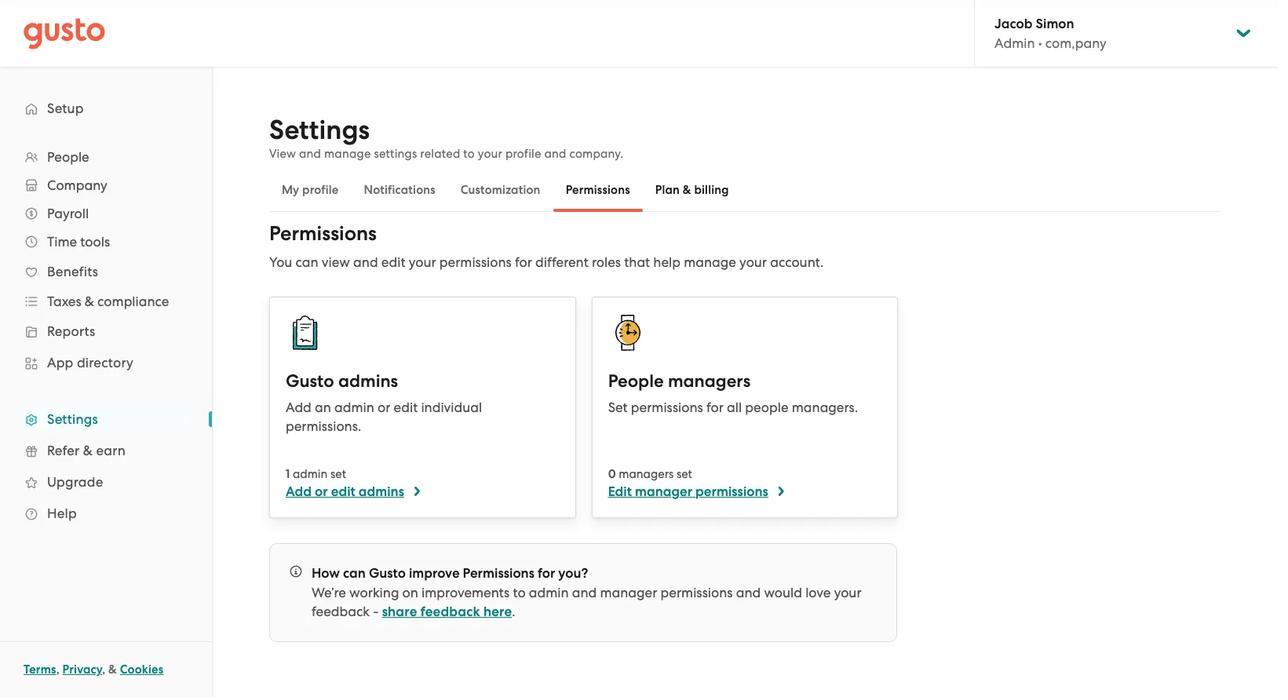 Task type: describe. For each thing, give the bounding box(es) containing it.
1
[[286, 467, 290, 481]]

we're working on improvements to admin and manager permissions and would love your feedback -
[[312, 585, 862, 619]]

to inside we're working on improvements to admin and manager permissions and would love your feedback -
[[513, 585, 526, 600]]

permissions.
[[286, 418, 361, 434]]

& left cookies
[[108, 663, 117, 677]]

2 feedback from the left
[[420, 604, 480, 620]]

my profile
[[282, 183, 339, 197]]

cookies button
[[120, 660, 164, 679]]

my
[[282, 183, 299, 197]]

permissions button
[[553, 171, 643, 209]]

.
[[512, 604, 515, 619]]

•
[[1038, 35, 1042, 51]]

and right view on the top
[[299, 147, 321, 161]]

set for admins
[[330, 467, 346, 481]]

add inside 1 admin set add or edit admins
[[286, 484, 312, 500]]

help
[[653, 254, 681, 270]]

edit
[[608, 484, 632, 500]]

settings
[[374, 147, 417, 161]]

terms link
[[24, 663, 56, 677]]

privacy
[[62, 663, 102, 677]]

settings tabs tab list
[[269, 168, 1221, 212]]

terms , privacy , & cookies
[[24, 663, 164, 677]]

roles
[[592, 254, 621, 270]]

share
[[382, 604, 417, 620]]

improvements
[[422, 585, 510, 600]]

notifications
[[364, 183, 436, 197]]

view
[[269, 147, 296, 161]]

manage inside settings view and manage settings related to your profile and company.
[[324, 147, 371, 161]]

customization button
[[448, 171, 553, 209]]

simon
[[1036, 16, 1074, 32]]

and right view on the left top
[[353, 254, 378, 270]]

admins inside 1 admin set add or edit admins
[[359, 484, 404, 500]]

cookies
[[120, 663, 164, 677]]

plan & billing button
[[643, 171, 742, 209]]

your inside we're working on improvements to admin and manager permissions and would love your feedback -
[[834, 585, 862, 600]]

& for compliance
[[85, 294, 94, 309]]

customization
[[461, 183, 541, 197]]

benefits
[[47, 264, 98, 279]]

how can gusto improve permissions for you?
[[312, 565, 588, 582]]

plan
[[655, 183, 680, 197]]

compliance
[[97, 294, 169, 309]]

payroll button
[[16, 199, 196, 228]]

how
[[312, 565, 340, 582]]

permissions inside people managers set permissions for all people managers.
[[631, 400, 703, 415]]

edit inside 1 admin set add or edit admins
[[331, 484, 355, 500]]

terms
[[24, 663, 56, 677]]

upgrade link
[[16, 468, 196, 496]]

benefits link
[[16, 257, 196, 286]]

improve
[[409, 565, 460, 582]]

individual
[[421, 400, 482, 415]]

we're
[[312, 585, 346, 600]]

managers for people
[[668, 371, 751, 392]]

permissions inside permissions button
[[566, 183, 630, 197]]

and left would
[[736, 585, 761, 600]]

related
[[420, 147, 460, 161]]

love
[[805, 585, 831, 600]]

company.
[[569, 147, 624, 161]]

0 managers set edit manager permissions
[[608, 467, 768, 500]]

and down you?
[[572, 585, 597, 600]]

-
[[373, 604, 379, 619]]

time tools
[[47, 234, 110, 250]]

help
[[47, 506, 77, 521]]

for inside people managers set permissions for all people managers.
[[706, 400, 724, 415]]

taxes
[[47, 294, 81, 309]]

setup link
[[16, 94, 196, 122]]

view
[[322, 254, 350, 270]]

refer & earn
[[47, 443, 126, 458]]

set for managers
[[677, 467, 692, 481]]

taxes & compliance button
[[16, 287, 196, 316]]

reports
[[47, 323, 95, 339]]

1 admin set add or edit admins
[[286, 467, 404, 500]]

refer & earn link
[[16, 436, 196, 465]]

privacy link
[[62, 663, 102, 677]]

company button
[[16, 171, 196, 199]]

jacob
[[995, 16, 1033, 32]]

permissions inside we're working on improvements to admin and manager permissions and would love your feedback -
[[661, 585, 733, 600]]

company
[[47, 177, 107, 193]]

account.
[[770, 254, 824, 270]]

home image
[[24, 18, 105, 49]]

app directory link
[[16, 349, 196, 377]]

edit inside gusto admins add an admin or edit individual permissions.
[[394, 400, 418, 415]]

you can view and edit your permissions for different roles that help manage your account.
[[269, 254, 824, 270]]

settings view and manage settings related to your profile and company.
[[269, 114, 624, 161]]

share feedback here .
[[382, 604, 515, 620]]

gusto navigation element
[[0, 68, 212, 554]]

1 vertical spatial manage
[[684, 254, 736, 270]]



Task type: locate. For each thing, give the bounding box(es) containing it.
setup
[[47, 100, 84, 116]]

or inside 1 admin set add or edit admins
[[315, 484, 328, 500]]

1 horizontal spatial feedback
[[420, 604, 480, 620]]

plan & billing
[[655, 183, 729, 197]]

permissions up view on the left top
[[269, 221, 377, 246]]

my profile button
[[269, 171, 351, 209]]

for left all
[[706, 400, 724, 415]]

time
[[47, 234, 77, 250]]

admins inside gusto admins add an admin or edit individual permissions.
[[338, 371, 398, 392]]

permissions
[[566, 183, 630, 197], [269, 221, 377, 246], [463, 565, 534, 582]]

0 vertical spatial manage
[[324, 147, 371, 161]]

to right the related
[[463, 147, 475, 161]]

1 vertical spatial managers
[[619, 467, 674, 481]]

managers inside 0 managers set edit manager permissions
[[619, 467, 674, 481]]

&
[[683, 183, 691, 197], [85, 294, 94, 309], [83, 443, 93, 458], [108, 663, 117, 677]]

set down permissions.
[[330, 467, 346, 481]]

admin right an
[[334, 400, 374, 415]]

0 vertical spatial admins
[[338, 371, 398, 392]]

people inside people managers set permissions for all people managers.
[[608, 371, 664, 392]]

& right taxes
[[85, 294, 94, 309]]

0 vertical spatial gusto
[[286, 371, 334, 392]]

earn
[[96, 443, 126, 458]]

0 horizontal spatial permissions
[[269, 221, 377, 246]]

working
[[349, 585, 399, 600]]

or
[[378, 400, 390, 415], [315, 484, 328, 500]]

0 vertical spatial edit
[[381, 254, 405, 270]]

0 vertical spatial can
[[296, 254, 318, 270]]

permissions down company.
[[566, 183, 630, 197]]

set
[[330, 467, 346, 481], [677, 467, 692, 481]]

can up working
[[343, 565, 366, 582]]

settings inside list
[[47, 411, 98, 427]]

admin
[[995, 35, 1035, 51]]

set right the 0
[[677, 467, 692, 481]]

1 vertical spatial admins
[[359, 484, 404, 500]]

1 vertical spatial for
[[706, 400, 724, 415]]

0 vertical spatial manager
[[635, 484, 692, 500]]

payroll
[[47, 206, 89, 221]]

1 horizontal spatial people
[[608, 371, 664, 392]]

& right plan
[[683, 183, 691, 197]]

gusto admins add an admin or edit individual permissions.
[[286, 371, 482, 434]]

an
[[315, 400, 331, 415]]

2 horizontal spatial permissions
[[566, 183, 630, 197]]

and left company.
[[544, 147, 566, 161]]

taxes & compliance
[[47, 294, 169, 309]]

settings for settings
[[47, 411, 98, 427]]

& for billing
[[683, 183, 691, 197]]

to
[[463, 147, 475, 161], [513, 585, 526, 600]]

2 vertical spatial permissions
[[463, 565, 534, 582]]

admins
[[338, 371, 398, 392], [359, 484, 404, 500]]

1 , from the left
[[56, 663, 60, 677]]

manager inside 0 managers set edit manager permissions
[[635, 484, 692, 500]]

gusto up an
[[286, 371, 334, 392]]

edit down permissions.
[[331, 484, 355, 500]]

can for how
[[343, 565, 366, 582]]

1 horizontal spatial gusto
[[369, 565, 406, 582]]

2 add from the top
[[286, 484, 312, 500]]

directory
[[77, 355, 133, 371]]

that
[[624, 254, 650, 270]]

0 horizontal spatial to
[[463, 147, 475, 161]]

your right 'love'
[[834, 585, 862, 600]]

0
[[608, 467, 616, 481]]

gusto inside gusto admins add an admin or edit individual permissions.
[[286, 371, 334, 392]]

managers.
[[792, 400, 858, 415]]

reports link
[[16, 317, 196, 345]]

0 horizontal spatial profile
[[302, 183, 339, 197]]

your up customization "button"
[[478, 147, 502, 161]]

0 horizontal spatial set
[[330, 467, 346, 481]]

1 vertical spatial profile
[[302, 183, 339, 197]]

managers for 0
[[619, 467, 674, 481]]

managers up the edit
[[619, 467, 674, 481]]

1 horizontal spatial settings
[[269, 114, 370, 146]]

people for people managers set permissions for all people managers.
[[608, 371, 664, 392]]

profile right my
[[302, 183, 339, 197]]

or inside gusto admins add an admin or edit individual permissions.
[[378, 400, 390, 415]]

settings link
[[16, 405, 196, 433]]

& for earn
[[83, 443, 93, 458]]

gusto
[[286, 371, 334, 392], [369, 565, 406, 582]]

here
[[483, 604, 512, 620]]

0 vertical spatial managers
[[668, 371, 751, 392]]

tools
[[80, 234, 110, 250]]

feedback down we're
[[312, 604, 370, 619]]

edit left individual
[[394, 400, 418, 415]]

manager inside we're working on improvements to admin and manager permissions and would love your feedback -
[[600, 585, 657, 600]]

1 horizontal spatial manage
[[684, 254, 736, 270]]

,
[[56, 663, 60, 677], [102, 663, 105, 677]]

profile up customization "button"
[[506, 147, 541, 161]]

1 vertical spatial add
[[286, 484, 312, 500]]

1 vertical spatial or
[[315, 484, 328, 500]]

or right an
[[378, 400, 390, 415]]

to up .
[[513, 585, 526, 600]]

help link
[[16, 499, 196, 527]]

add down 1
[[286, 484, 312, 500]]

set inside 0 managers set edit manager permissions
[[677, 467, 692, 481]]

people button
[[16, 143, 196, 171]]

2 , from the left
[[102, 663, 105, 677]]

share feedback here link
[[382, 604, 512, 620]]

manage right the help
[[684, 254, 736, 270]]

1 horizontal spatial to
[[513, 585, 526, 600]]

1 horizontal spatial or
[[378, 400, 390, 415]]

1 add from the top
[[286, 400, 311, 415]]

0 vertical spatial or
[[378, 400, 390, 415]]

would
[[764, 585, 802, 600]]

1 horizontal spatial for
[[538, 565, 555, 582]]

admin inside we're working on improvements to admin and manager permissions and would love your feedback -
[[529, 585, 569, 600]]

settings for settings view and manage settings related to your profile and company.
[[269, 114, 370, 146]]

time tools button
[[16, 228, 196, 256]]

edit right view on the left top
[[381, 254, 405, 270]]

1 vertical spatial edit
[[394, 400, 418, 415]]

1 horizontal spatial can
[[343, 565, 366, 582]]

2 vertical spatial edit
[[331, 484, 355, 500]]

your down notifications
[[409, 254, 436, 270]]

0 horizontal spatial people
[[47, 149, 89, 165]]

feedback down improvements
[[420, 604, 480, 620]]

people
[[47, 149, 89, 165], [608, 371, 664, 392]]

for left you?
[[538, 565, 555, 582]]

0 vertical spatial for
[[515, 254, 532, 270]]

0 horizontal spatial admin
[[293, 467, 328, 481]]

notifications button
[[351, 171, 448, 209]]

1 horizontal spatial permissions
[[463, 565, 534, 582]]

0 horizontal spatial or
[[315, 484, 328, 500]]

admin right 1
[[293, 467, 328, 481]]

2 vertical spatial admin
[[529, 585, 569, 600]]

0 horizontal spatial feedback
[[312, 604, 370, 619]]

1 horizontal spatial ,
[[102, 663, 105, 677]]

set
[[608, 400, 628, 415]]

2 set from the left
[[677, 467, 692, 481]]

1 set from the left
[[330, 467, 346, 481]]

1 vertical spatial can
[[343, 565, 366, 582]]

upgrade
[[47, 474, 103, 490]]

1 vertical spatial gusto
[[369, 565, 406, 582]]

people for people
[[47, 149, 89, 165]]

admin inside 1 admin set add or edit admins
[[293, 467, 328, 481]]

people up set in the left bottom of the page
[[608, 371, 664, 392]]

1 vertical spatial manager
[[600, 585, 657, 600]]

manage
[[324, 147, 371, 161], [684, 254, 736, 270]]

settings up refer
[[47, 411, 98, 427]]

set inside 1 admin set add or edit admins
[[330, 467, 346, 481]]

1 horizontal spatial set
[[677, 467, 692, 481]]

0 horizontal spatial settings
[[47, 411, 98, 427]]

list
[[0, 143, 212, 529]]

1 vertical spatial people
[[608, 371, 664, 392]]

0 vertical spatial permissions
[[566, 183, 630, 197]]

1 vertical spatial admin
[[293, 467, 328, 481]]

to inside settings view and manage settings related to your profile and company.
[[463, 147, 475, 161]]

manage left settings
[[324, 147, 371, 161]]

jacob simon admin • com,pany
[[995, 16, 1107, 51]]

1 vertical spatial to
[[513, 585, 526, 600]]

different
[[535, 254, 588, 270]]

people up company
[[47, 149, 89, 165]]

add left an
[[286, 400, 311, 415]]

, left privacy
[[56, 663, 60, 677]]

0 vertical spatial to
[[463, 147, 475, 161]]

managers inside people managers set permissions for all people managers.
[[668, 371, 751, 392]]

1 horizontal spatial profile
[[506, 147, 541, 161]]

0 horizontal spatial for
[[515, 254, 532, 270]]

app directory
[[47, 355, 133, 371]]

com,pany
[[1045, 35, 1107, 51]]

1 vertical spatial permissions
[[269, 221, 377, 246]]

on
[[402, 585, 418, 600]]

permissions inside 0 managers set edit manager permissions
[[696, 484, 768, 500]]

1 vertical spatial settings
[[47, 411, 98, 427]]

app
[[47, 355, 73, 371]]

manager
[[635, 484, 692, 500], [600, 585, 657, 600]]

settings up view on the top
[[269, 114, 370, 146]]

& inside dropdown button
[[85, 294, 94, 309]]

0 vertical spatial settings
[[269, 114, 370, 146]]

permissions up improvements
[[463, 565, 534, 582]]

you
[[269, 254, 292, 270]]

and
[[299, 147, 321, 161], [544, 147, 566, 161], [353, 254, 378, 270], [572, 585, 597, 600], [736, 585, 761, 600]]

managers
[[668, 371, 751, 392], [619, 467, 674, 481]]

all
[[727, 400, 742, 415]]

2 vertical spatial for
[[538, 565, 555, 582]]

people inside dropdown button
[[47, 149, 89, 165]]

profile inside button
[[302, 183, 339, 197]]

people
[[745, 400, 789, 415]]

0 horizontal spatial ,
[[56, 663, 60, 677]]

0 horizontal spatial can
[[296, 254, 318, 270]]

0 horizontal spatial gusto
[[286, 371, 334, 392]]

0 vertical spatial profile
[[506, 147, 541, 161]]

billing
[[694, 183, 729, 197]]

profile inside settings view and manage settings related to your profile and company.
[[506, 147, 541, 161]]

edit
[[381, 254, 405, 270], [394, 400, 418, 415], [331, 484, 355, 500]]

settings inside settings view and manage settings related to your profile and company.
[[269, 114, 370, 146]]

can right you
[[296, 254, 318, 270]]

admin inside gusto admins add an admin or edit individual permissions.
[[334, 400, 374, 415]]

, left cookies
[[102, 663, 105, 677]]

0 vertical spatial people
[[47, 149, 89, 165]]

you?
[[558, 565, 588, 582]]

for left different
[[515, 254, 532, 270]]

can for you
[[296, 254, 318, 270]]

admin down you?
[[529, 585, 569, 600]]

1 feedback from the left
[[312, 604, 370, 619]]

2 horizontal spatial admin
[[529, 585, 569, 600]]

& left earn
[[83, 443, 93, 458]]

admin
[[334, 400, 374, 415], [293, 467, 328, 481], [529, 585, 569, 600]]

0 vertical spatial add
[[286, 400, 311, 415]]

or down permissions.
[[315, 484, 328, 500]]

gusto up working
[[369, 565, 406, 582]]

add inside gusto admins add an admin or edit individual permissions.
[[286, 400, 311, 415]]

refer
[[47, 443, 80, 458]]

your
[[478, 147, 502, 161], [409, 254, 436, 270], [740, 254, 767, 270], [834, 585, 862, 600]]

list containing people
[[0, 143, 212, 529]]

1 horizontal spatial admin
[[334, 400, 374, 415]]

feedback
[[312, 604, 370, 619], [420, 604, 480, 620]]

feedback inside we're working on improvements to admin and manager permissions and would love your feedback -
[[312, 604, 370, 619]]

2 horizontal spatial for
[[706, 400, 724, 415]]

your inside settings view and manage settings related to your profile and company.
[[478, 147, 502, 161]]

your left account.
[[740, 254, 767, 270]]

people managers set permissions for all people managers.
[[608, 371, 858, 415]]

managers up all
[[668, 371, 751, 392]]

add
[[286, 400, 311, 415], [286, 484, 312, 500]]

0 horizontal spatial manage
[[324, 147, 371, 161]]

permissions
[[439, 254, 512, 270], [631, 400, 703, 415], [696, 484, 768, 500], [661, 585, 733, 600]]

0 vertical spatial admin
[[334, 400, 374, 415]]

& inside button
[[683, 183, 691, 197]]



Task type: vqa. For each thing, say whether or not it's contained in the screenshot.
the bottom can
yes



